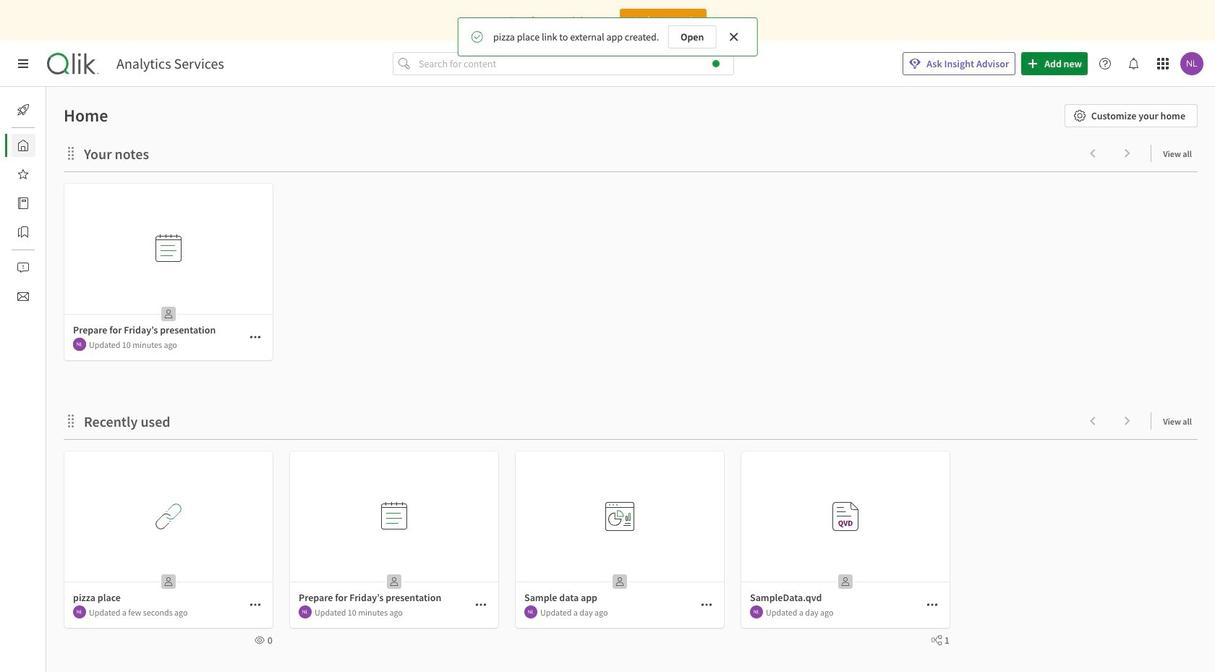 Task type: vqa. For each thing, say whether or not it's contained in the screenshot.
alert
yes



Task type: describe. For each thing, give the bounding box(es) containing it.
this item has not been viewed in the last 28 days. image
[[255, 635, 265, 646]]

getting started image
[[17, 104, 29, 116]]

Search for content text field
[[416, 52, 735, 75]]

collections image
[[17, 227, 29, 238]]

alerts image
[[17, 262, 29, 274]]

home badge image
[[713, 60, 720, 67]]

subscriptions image
[[17, 291, 29, 303]]

catalog image
[[17, 198, 29, 209]]

1 horizontal spatial noah lott image
[[299, 606, 312, 619]]

open sidebar menu image
[[17, 58, 29, 69]]

home image
[[17, 140, 29, 151]]

this item has not been viewed in the last 28 days. element
[[252, 634, 273, 647]]

2 move collection image from the top
[[64, 414, 78, 428]]



Task type: locate. For each thing, give the bounding box(es) containing it.
0 vertical spatial noah lott image
[[73, 338, 86, 351]]

main content
[[41, 87, 1216, 672]]

noah lott element
[[73, 338, 86, 351], [73, 606, 86, 619], [299, 606, 312, 619], [525, 606, 538, 619], [751, 606, 764, 619]]

1 vertical spatial noah lott image
[[299, 606, 312, 619]]

move collection image
[[64, 146, 78, 160], [64, 414, 78, 428]]

favorites image
[[17, 169, 29, 180]]

more actions image
[[250, 331, 261, 343], [250, 599, 261, 611], [476, 599, 487, 611], [701, 599, 713, 611], [927, 599, 939, 611]]

0 horizontal spatial noah lott image
[[73, 338, 86, 351]]

1 vertical spatial move collection image
[[64, 414, 78, 428]]

noah lott image
[[1181, 52, 1204, 75], [73, 606, 86, 619], [525, 606, 538, 619], [751, 606, 764, 619]]

1 move collection image from the top
[[64, 146, 78, 160]]

alert
[[458, 17, 758, 56]]

analytics services element
[[117, 55, 224, 72]]

navigation pane element
[[0, 93, 46, 314]]

noah lott image
[[73, 338, 86, 351], [299, 606, 312, 619]]

0 vertical spatial move collection image
[[64, 146, 78, 160]]



